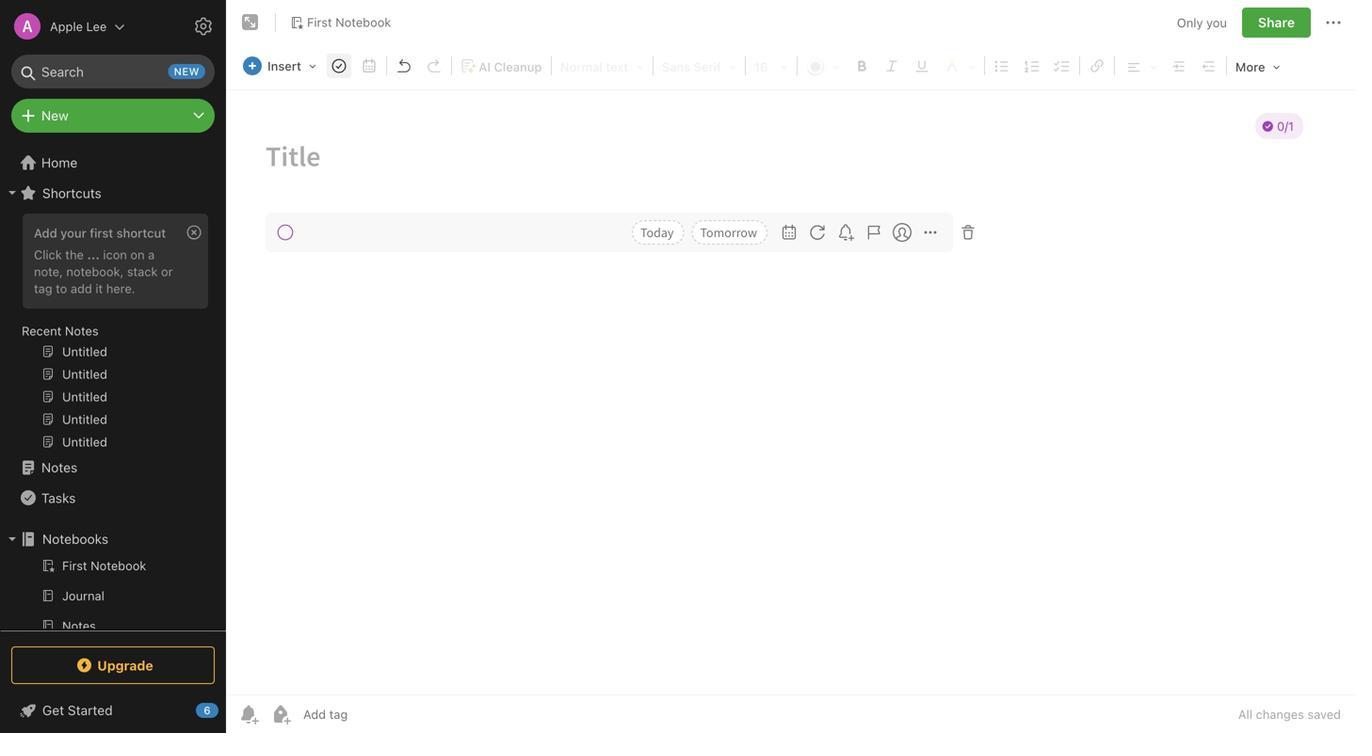 Task type: vqa. For each thing, say whether or not it's contained in the screenshot.
tasks Button
yes



Task type: describe. For each thing, give the bounding box(es) containing it.
home
[[41, 155, 77, 170]]

heading level image
[[555, 54, 650, 78]]

...
[[87, 248, 100, 262]]

stack
[[127, 265, 158, 279]]

tag
[[34, 281, 52, 296]]

tree containing home
[[0, 148, 226, 734]]

expand notebooks image
[[5, 532, 20, 547]]

add
[[34, 226, 57, 240]]

changes
[[1256, 708, 1304, 722]]

home link
[[0, 148, 226, 178]]

a
[[148, 248, 155, 262]]

notebook
[[335, 15, 391, 29]]

font family image
[[656, 54, 742, 78]]

new
[[41, 108, 69, 123]]

apple lee
[[50, 19, 107, 33]]

Alignment field
[[1117, 53, 1164, 79]]

Note Editor text field
[[226, 90, 1356, 695]]

add tag image
[[269, 704, 292, 726]]

upgrade
[[97, 658, 153, 674]]

recent
[[22, 324, 61, 338]]

note,
[[34, 265, 63, 279]]

More field
[[1229, 53, 1287, 80]]

first
[[90, 226, 113, 240]]

upgrade button
[[11, 647, 215, 685]]

share
[[1258, 15, 1295, 30]]

undo image
[[391, 53, 417, 79]]

font color image
[[801, 54, 846, 78]]

Insert field
[[238, 53, 323, 79]]

tasks
[[41, 490, 76, 506]]

shortcut
[[116, 226, 166, 240]]

first
[[307, 15, 332, 29]]

Add tag field
[[301, 707, 443, 723]]

all
[[1238, 708, 1253, 722]]

new
[[174, 65, 200, 78]]

the
[[65, 248, 84, 262]]

click
[[34, 248, 62, 262]]

share button
[[1242, 8, 1311, 38]]

Help and Learning task checklist field
[[0, 696, 226, 726]]

only you
[[1177, 15, 1227, 29]]

Font size field
[[748, 53, 795, 79]]

group containing add your first shortcut
[[0, 208, 218, 461]]

6
[[204, 705, 211, 717]]

apple
[[50, 19, 83, 33]]

get started
[[42, 703, 113, 719]]

more actions image
[[1322, 11, 1345, 34]]

Font color field
[[800, 53, 847, 79]]

alignment image
[[1118, 54, 1163, 78]]

insert
[[267, 59, 301, 73]]

only
[[1177, 15, 1203, 29]]

icon on a note, notebook, stack or tag to add it here.
[[34, 248, 173, 296]]

or
[[161, 265, 173, 279]]



Task type: locate. For each thing, give the bounding box(es) containing it.
more
[[1236, 60, 1265, 74]]

add a reminder image
[[237, 704, 260, 726]]

settings image
[[192, 15, 215, 38]]

0 vertical spatial notes
[[65, 324, 99, 338]]

recent notes
[[22, 324, 99, 338]]

notes right recent
[[65, 324, 99, 338]]

shortcuts button
[[0, 178, 218, 208]]

click to collapse image
[[219, 699, 233, 721]]

to
[[56, 281, 67, 296]]

More actions field
[[1322, 8, 1345, 38]]

icon
[[103, 248, 127, 262]]

Heading level field
[[554, 53, 651, 79]]

Search text field
[[24, 55, 202, 89]]

saved
[[1308, 708, 1341, 722]]

first notebook
[[307, 15, 391, 29]]

notebooks link
[[0, 525, 218, 555]]

font size image
[[749, 54, 794, 78]]

shortcuts
[[42, 185, 102, 201]]

add your first shortcut
[[34, 226, 166, 240]]

1 group from the top
[[0, 208, 218, 461]]

new button
[[11, 99, 215, 133]]

tree
[[0, 148, 226, 734]]

notes up tasks
[[41, 460, 77, 476]]

Font family field
[[655, 53, 743, 79]]

expand note image
[[239, 11, 262, 34]]

task image
[[326, 53, 352, 79]]

notebooks
[[42, 532, 108, 547]]

notes link
[[0, 453, 218, 483]]

on
[[130, 248, 145, 262]]

you
[[1207, 15, 1227, 29]]

notes
[[65, 324, 99, 338], [41, 460, 77, 476]]

note window element
[[226, 0, 1356, 734]]

lee
[[86, 19, 107, 33]]

here.
[[106, 281, 135, 296]]

Highlight field
[[937, 53, 982, 79]]

Account field
[[0, 8, 125, 45]]

tasks button
[[0, 483, 218, 513]]

all changes saved
[[1238, 708, 1341, 722]]

1 vertical spatial group
[[0, 555, 218, 675]]

notebook,
[[66, 265, 124, 279]]

it
[[96, 281, 103, 296]]

click the ...
[[34, 248, 100, 262]]

new search field
[[24, 55, 205, 89]]

highlight image
[[938, 54, 981, 78]]

get
[[42, 703, 64, 719]]

started
[[68, 703, 113, 719]]

0 vertical spatial group
[[0, 208, 218, 461]]

add
[[71, 281, 92, 296]]

2 group from the top
[[0, 555, 218, 675]]

group
[[0, 208, 218, 461], [0, 555, 218, 675]]

your
[[60, 226, 86, 240]]

first notebook button
[[284, 9, 398, 36]]

1 vertical spatial notes
[[41, 460, 77, 476]]



